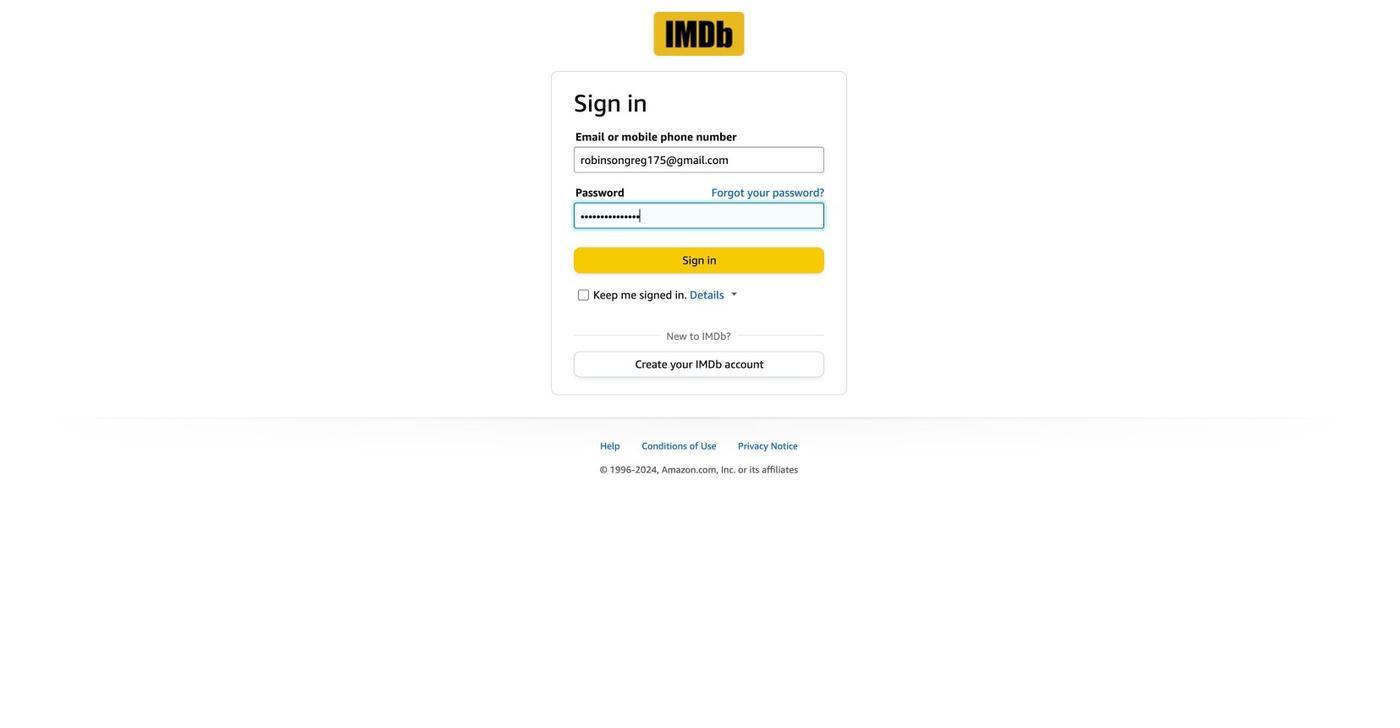 Task type: vqa. For each thing, say whether or not it's contained in the screenshot.
popover ICON
yes



Task type: locate. For each thing, give the bounding box(es) containing it.
None email field
[[574, 147, 824, 173]]

None checkbox
[[578, 290, 589, 301]]

None submit
[[575, 249, 824, 273]]

imdb.com logo image
[[654, 12, 744, 56]]

None password field
[[574, 203, 824, 229]]



Task type: describe. For each thing, give the bounding box(es) containing it.
popover image
[[731, 293, 737, 297]]



